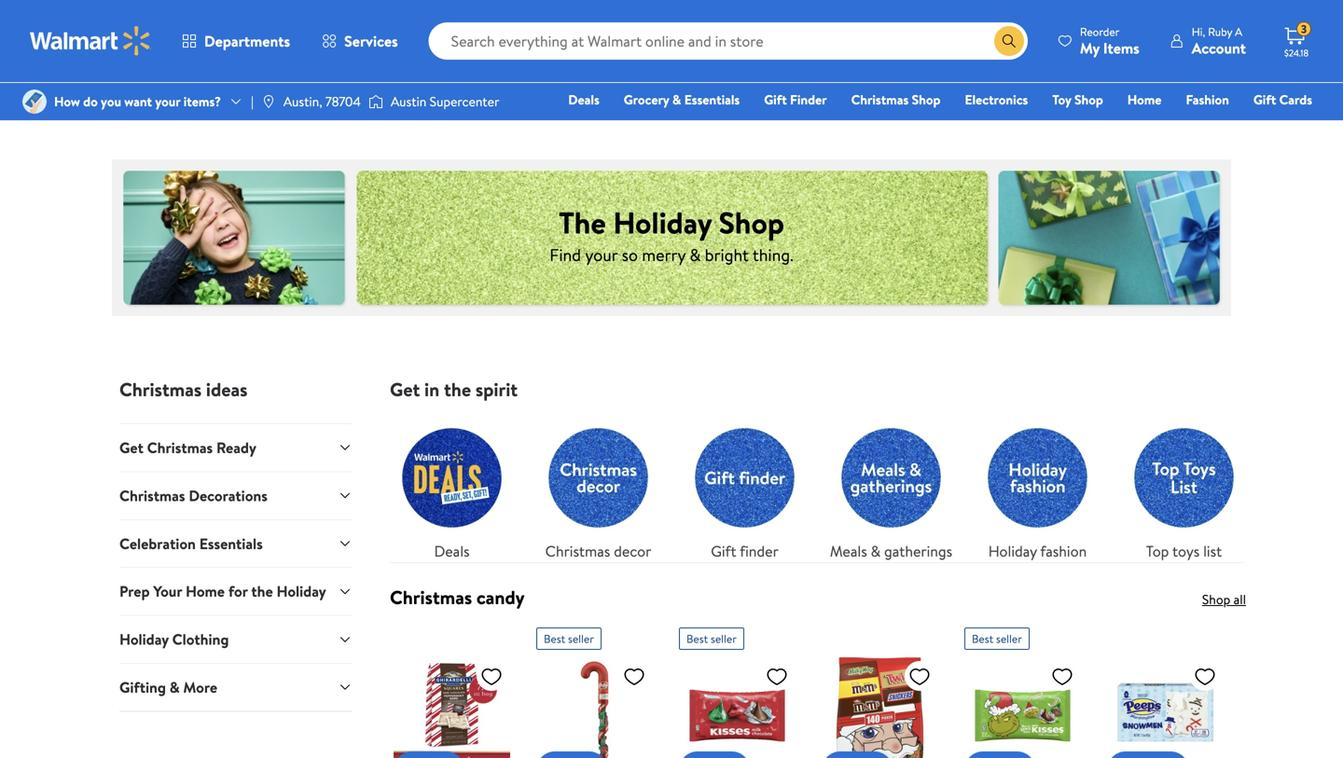 Task type: describe. For each thing, give the bounding box(es) containing it.
reorder my items
[[1080, 24, 1140, 58]]

more
[[183, 677, 217, 698]]

hi,
[[1192, 24, 1206, 40]]

grocery & essentials link
[[615, 90, 748, 110]]

get christmas ready
[[119, 438, 256, 458]]

registry
[[1098, 117, 1145, 135]]

add to favorites list, peeps marshmallow snowmen, christmas candy, 3 count (1.5 ounce) image
[[1194, 665, 1216, 688]]

list
[[1203, 541, 1222, 562]]

3 product group from the left
[[965, 620, 1081, 758]]

shop inside the holiday shop find your so merry & bright thing.
[[719, 202, 785, 243]]

austin
[[391, 92, 427, 110]]

account
[[1192, 38, 1246, 58]]

deals link for grocery & essentials link
[[560, 90, 608, 110]]

prep
[[119, 581, 150, 602]]

candy
[[477, 584, 525, 611]]

peeps marshmallow snowmen, christmas candy, 3 count (1.5 ounce) image
[[1107, 658, 1224, 758]]

celebration essentials
[[119, 533, 263, 554]]

fashion link
[[1178, 90, 1238, 110]]

kit kat® miniatures milk chocolate wafer christmas candy, plastic cane 1.8 oz image
[[536, 658, 653, 758]]

top
[[1146, 541, 1169, 562]]

0 vertical spatial essentials
[[684, 90, 740, 109]]

celebration
[[119, 533, 196, 554]]

top toys list link
[[1122, 416, 1246, 562]]

best seller for hershey's kisses the grinch milk chocolate christmas candy, bag 9.5 oz image
[[972, 631, 1022, 647]]

toys
[[1173, 541, 1200, 562]]

m&m's, snickers & twix & milky way milk chocolate christmas candy variety pack - 140 ct image
[[822, 658, 938, 758]]

cards
[[1280, 90, 1313, 109]]

my
[[1080, 38, 1100, 58]]

merry
[[642, 243, 686, 267]]

hi, ruby a account
[[1192, 24, 1246, 58]]

christmas shop
[[851, 90, 941, 109]]

services
[[344, 31, 398, 51]]

services button
[[306, 19, 414, 63]]

bright
[[705, 243, 749, 267]]

walmart+
[[1257, 117, 1313, 135]]

3
[[1301, 21, 1307, 37]]

supercenter
[[430, 92, 499, 110]]

hershey's kisses the grinch milk chocolate christmas candy, bag 9.5 oz image
[[965, 658, 1081, 758]]

shop all link
[[1202, 590, 1246, 609]]

Walmart Site-Wide search field
[[429, 22, 1028, 60]]

best seller for kit kat® miniatures milk chocolate wafer christmas candy, plastic cane 1.8 oz image
[[544, 631, 594, 647]]

ready
[[216, 438, 256, 458]]

your
[[153, 581, 182, 602]]

debit
[[1201, 117, 1233, 135]]

christmas for christmas shop
[[851, 90, 909, 109]]

ideas
[[206, 376, 248, 403]]

your for do
[[155, 92, 180, 110]]

get christmas ready button
[[119, 424, 353, 471]]

hershey's kisses milk chocolate christmas candy, bag 10.1 oz image
[[679, 658, 796, 758]]

gift finder link
[[683, 416, 807, 562]]

the inside 'prep your home for the holiday' dropdown button
[[251, 581, 273, 602]]

gift cards link
[[1245, 90, 1321, 110]]

add to favorites list, hershey's kisses the grinch milk chocolate christmas candy, bag 9.5 oz image
[[1051, 665, 1074, 688]]

get for get christmas ready
[[119, 438, 143, 458]]

decor
[[614, 541, 651, 562]]

holiday clothing
[[119, 629, 229, 650]]

fashion
[[1040, 541, 1087, 562]]

do
[[83, 92, 98, 110]]

christmas up christmas decorations
[[147, 438, 213, 458]]

christmas for christmas decorations
[[119, 485, 185, 506]]

christmas candy
[[390, 584, 525, 611]]

shop inside 'link'
[[912, 90, 941, 109]]

gifting & more
[[119, 677, 217, 698]]

thing.
[[753, 243, 794, 267]]

gift finder
[[764, 90, 827, 109]]

the
[[559, 202, 606, 243]]

meals
[[830, 541, 867, 562]]

for
[[228, 581, 248, 602]]

add to favorites list, ghirardelli dark chocolate peppermint bark chocolate squares, layered dark chocolate and white chocolate candy, 7.7 oz bag image
[[480, 665, 503, 688]]

one debit link
[[1161, 116, 1241, 136]]

finder
[[790, 90, 827, 109]]

grocery
[[624, 90, 669, 109]]

holiday inside dropdown button
[[277, 581, 326, 602]]

all
[[1234, 590, 1246, 609]]

items
[[1103, 38, 1140, 58]]

find
[[550, 243, 581, 267]]

austin supercenter
[[391, 92, 499, 110]]

one debit
[[1170, 117, 1233, 135]]

a little girl is pictured smiling with her hand on her face and she's wearing a black sweater with green and gold gift bows all over. green, blue and gold gift boxes are shown. the holiday shop. find your so merry and bright thing image
[[112, 158, 1231, 318]]

so
[[622, 243, 638, 267]]

christmas shop link
[[843, 90, 949, 110]]

home link
[[1119, 90, 1170, 110]]

best for hershey's kisses the grinch milk chocolate christmas candy, bag 9.5 oz image
[[972, 631, 994, 647]]

departments button
[[166, 19, 306, 63]]

gifting
[[119, 677, 166, 698]]

ruby
[[1208, 24, 1233, 40]]

prep your home for the holiday
[[119, 581, 326, 602]]

grocery & essentials
[[624, 90, 740, 109]]

toy shop
[[1053, 90, 1103, 109]]

you
[[101, 92, 121, 110]]

gift for cards
[[1254, 90, 1276, 109]]

seller for 3rd product group
[[996, 631, 1022, 647]]

add to favorites list, hershey's kisses milk chocolate christmas candy, bag 10.1 oz image
[[766, 665, 788, 688]]

spirit
[[476, 376, 518, 403]]

seller for second product group from left
[[711, 631, 737, 647]]

home inside home 'link'
[[1128, 90, 1162, 109]]

& for meals & gatherings
[[871, 541, 881, 562]]



Task type: locate. For each thing, give the bounding box(es) containing it.
deals link
[[560, 90, 608, 110], [390, 416, 514, 562]]

reorder
[[1080, 24, 1120, 40]]

seller
[[568, 631, 594, 647], [711, 631, 737, 647], [996, 631, 1022, 647]]

1 vertical spatial deals link
[[390, 416, 514, 562]]

how
[[54, 92, 80, 110]]

0 vertical spatial get
[[390, 376, 420, 403]]

austin,
[[283, 92, 322, 110]]

a
[[1235, 24, 1243, 40]]

christmas right finder
[[851, 90, 909, 109]]

seller for 1st product group
[[568, 631, 594, 647]]

the
[[444, 376, 471, 403], [251, 581, 273, 602]]

2 horizontal spatial seller
[[996, 631, 1022, 647]]

best up kit kat® miniatures milk chocolate wafer christmas candy, plastic cane 1.8 oz image
[[544, 631, 565, 647]]

essentials inside dropdown button
[[199, 533, 263, 554]]

3 best seller from the left
[[972, 631, 1022, 647]]

austin, 78704
[[283, 92, 361, 110]]

prep your home for the holiday button
[[119, 567, 353, 615]]

 image for austin supercenter
[[368, 92, 383, 111]]

0 horizontal spatial get
[[119, 438, 143, 458]]

items?
[[183, 92, 221, 110]]

toy shop link
[[1044, 90, 1112, 110]]

1 horizontal spatial get
[[390, 376, 420, 403]]

seller up kit kat® miniatures milk chocolate wafer christmas candy, plastic cane 1.8 oz image
[[568, 631, 594, 647]]

1 horizontal spatial deals
[[568, 90, 600, 109]]

your inside the holiday shop find your so merry & bright thing.
[[585, 243, 618, 267]]

christmas for christmas decor
[[545, 541, 610, 562]]

gift finder
[[711, 541, 779, 562]]

gifting & more button
[[119, 663, 353, 711]]

gift inside list
[[711, 541, 737, 562]]

home
[[1128, 90, 1162, 109], [186, 581, 225, 602]]

1 horizontal spatial  image
[[261, 94, 276, 109]]

electronics link
[[957, 90, 1037, 110]]

1 horizontal spatial home
[[1128, 90, 1162, 109]]

gift finder link
[[756, 90, 835, 110]]

clothing
[[172, 629, 229, 650]]

deals link for christmas decor link
[[390, 416, 514, 562]]

home up registry link
[[1128, 90, 1162, 109]]

3 best from the left
[[972, 631, 994, 647]]

 image for how do you want your items?
[[22, 90, 47, 114]]

deals left grocery
[[568, 90, 600, 109]]

christmas
[[851, 90, 909, 109], [119, 376, 202, 403], [147, 438, 213, 458], [119, 485, 185, 506], [545, 541, 610, 562], [390, 584, 472, 611]]

0 horizontal spatial the
[[251, 581, 273, 602]]

1 horizontal spatial seller
[[711, 631, 737, 647]]

best seller up kit kat® miniatures milk chocolate wafer christmas candy, plastic cane 1.8 oz image
[[544, 631, 594, 647]]

gatherings
[[884, 541, 953, 562]]

best for kit kat® miniatures milk chocolate wafer christmas candy, plastic cane 1.8 oz image
[[544, 631, 565, 647]]

essentials up 'prep your home for the holiday' dropdown button
[[199, 533, 263, 554]]

0 horizontal spatial essentials
[[199, 533, 263, 554]]

|
[[251, 92, 254, 110]]

1 horizontal spatial best seller
[[687, 631, 737, 647]]

essentials down 'search' search box
[[684, 90, 740, 109]]

0 horizontal spatial deals
[[434, 541, 470, 562]]

 image left how
[[22, 90, 47, 114]]

2 horizontal spatial gift
[[1254, 90, 1276, 109]]

1 best seller from the left
[[544, 631, 594, 647]]

1 horizontal spatial best
[[687, 631, 708, 647]]

0 horizontal spatial best
[[544, 631, 565, 647]]

meals & gatherings link
[[829, 416, 953, 562]]

ghirardelli dark chocolate peppermint bark chocolate squares, layered dark chocolate and white chocolate candy, 7.7 oz bag image
[[394, 658, 510, 758]]

2 horizontal spatial product group
[[965, 620, 1081, 758]]

& inside dropdown button
[[170, 677, 180, 698]]

holiday inside "dropdown button"
[[119, 629, 169, 650]]

deals
[[568, 90, 600, 109], [434, 541, 470, 562]]

best seller up hershey's kisses the grinch milk chocolate christmas candy, bag 9.5 oz image
[[972, 631, 1022, 647]]

holiday fashion
[[989, 541, 1087, 562]]

0 vertical spatial the
[[444, 376, 471, 403]]

best seller for "hershey's kisses milk chocolate christmas candy, bag 10.1 oz" image
[[687, 631, 737, 647]]

& for gifting & more
[[170, 677, 180, 698]]

decorations
[[189, 485, 268, 506]]

0 horizontal spatial deals link
[[390, 416, 514, 562]]

Search search field
[[429, 22, 1028, 60]]

shop
[[912, 90, 941, 109], [1075, 90, 1103, 109], [719, 202, 785, 243], [1202, 590, 1231, 609]]

fashion
[[1186, 90, 1229, 109]]

0 vertical spatial deals link
[[560, 90, 608, 110]]

2 horizontal spatial best
[[972, 631, 994, 647]]

1 horizontal spatial gift
[[764, 90, 787, 109]]

product group
[[536, 620, 653, 758], [679, 620, 796, 758], [965, 620, 1081, 758]]

christmas up celebration
[[119, 485, 185, 506]]

$24.18
[[1284, 47, 1309, 59]]

2 best from the left
[[687, 631, 708, 647]]

get in the spirit
[[390, 376, 518, 403]]

1 horizontal spatial your
[[585, 243, 618, 267]]

celebration essentials button
[[119, 519, 353, 567]]

& right merry
[[690, 243, 701, 267]]

1 vertical spatial your
[[585, 243, 618, 267]]

home left the for
[[186, 581, 225, 602]]

1 horizontal spatial the
[[444, 376, 471, 403]]

your for holiday
[[585, 243, 618, 267]]

& left more
[[170, 677, 180, 698]]

gift for finder
[[711, 541, 737, 562]]

the right in
[[444, 376, 471, 403]]

christmas left candy on the left
[[390, 584, 472, 611]]

best seller
[[544, 631, 594, 647], [687, 631, 737, 647], [972, 631, 1022, 647]]

holiday fashion link
[[976, 416, 1100, 562]]

add to favorites list, kit kat® miniatures milk chocolate wafer christmas candy, plastic cane 1.8 oz image
[[623, 665, 646, 688]]

0 horizontal spatial home
[[186, 581, 225, 602]]

 image
[[22, 90, 47, 114], [368, 92, 383, 111], [261, 94, 276, 109]]

best seller up "hershey's kisses milk chocolate christmas candy, bag 10.1 oz" image
[[687, 631, 737, 647]]

top toys list
[[1146, 541, 1222, 562]]

0 horizontal spatial seller
[[568, 631, 594, 647]]

2 product group from the left
[[679, 620, 796, 758]]

2 best seller from the left
[[687, 631, 737, 647]]

christmas decorations button
[[119, 471, 353, 519]]

 image for austin, 78704
[[261, 94, 276, 109]]

christmas for christmas ideas
[[119, 376, 202, 403]]

walmart+ link
[[1248, 116, 1321, 136]]

get left in
[[390, 376, 420, 403]]

0 horizontal spatial product group
[[536, 620, 653, 758]]

christmas decor
[[545, 541, 651, 562]]

gift cards registry
[[1098, 90, 1313, 135]]

78704
[[325, 92, 361, 110]]

1 vertical spatial essentials
[[199, 533, 263, 554]]

the right the for
[[251, 581, 273, 602]]

get inside dropdown button
[[119, 438, 143, 458]]

christmas inside 'link'
[[851, 90, 909, 109]]

1 vertical spatial deals
[[434, 541, 470, 562]]

1 vertical spatial home
[[186, 581, 225, 602]]

1 vertical spatial get
[[119, 438, 143, 458]]

&
[[672, 90, 681, 109], [690, 243, 701, 267], [871, 541, 881, 562], [170, 677, 180, 698]]

deals up christmas candy
[[434, 541, 470, 562]]

christmas left 'decor'
[[545, 541, 610, 562]]

best up hershey's kisses the grinch milk chocolate christmas candy, bag 9.5 oz image
[[972, 631, 994, 647]]

christmas for christmas candy
[[390, 584, 472, 611]]

& inside the holiday shop find your so merry & bright thing.
[[690, 243, 701, 267]]

christmas inside list
[[545, 541, 610, 562]]

toy
[[1053, 90, 1071, 109]]

gift inside gift cards registry
[[1254, 90, 1276, 109]]

0 vertical spatial deals
[[568, 90, 600, 109]]

0 horizontal spatial gift
[[711, 541, 737, 562]]

search icon image
[[1002, 34, 1017, 49]]

essentials
[[684, 90, 740, 109], [199, 533, 263, 554]]

3 seller from the left
[[996, 631, 1022, 647]]

electronics
[[965, 90, 1028, 109]]

seller up "hershey's kisses milk chocolate christmas candy, bag 10.1 oz" image
[[711, 631, 737, 647]]

walmart image
[[30, 26, 151, 56]]

your
[[155, 92, 180, 110], [585, 243, 618, 267]]

& right grocery
[[672, 90, 681, 109]]

1 vertical spatial the
[[251, 581, 273, 602]]

holiday inside list
[[989, 541, 1037, 562]]

2 seller from the left
[[711, 631, 737, 647]]

1 seller from the left
[[568, 631, 594, 647]]

holiday
[[613, 202, 712, 243], [989, 541, 1037, 562], [277, 581, 326, 602], [119, 629, 169, 650]]

one
[[1170, 117, 1198, 135]]

departments
[[204, 31, 290, 51]]

1 horizontal spatial essentials
[[684, 90, 740, 109]]

deals inside list
[[434, 541, 470, 562]]

1 best from the left
[[544, 631, 565, 647]]

shop all
[[1202, 590, 1246, 609]]

seller up hershey's kisses the grinch milk chocolate christmas candy, bag 9.5 oz image
[[996, 631, 1022, 647]]

 image right 78704
[[368, 92, 383, 111]]

2 horizontal spatial  image
[[368, 92, 383, 111]]

christmas decor link
[[536, 416, 660, 562]]

1 horizontal spatial product group
[[679, 620, 796, 758]]

& inside list
[[871, 541, 881, 562]]

best for "hershey's kisses milk chocolate christmas candy, bag 10.1 oz" image
[[687, 631, 708, 647]]

in
[[424, 376, 440, 403]]

your left so
[[585, 243, 618, 267]]

your right want
[[155, 92, 180, 110]]

list containing deals
[[379, 401, 1257, 562]]

1 product group from the left
[[536, 620, 653, 758]]

& for grocery & essentials
[[672, 90, 681, 109]]

holiday inside the holiday shop find your so merry & bright thing.
[[613, 202, 712, 243]]

get for get in the spirit
[[390, 376, 420, 403]]

1 horizontal spatial deals link
[[560, 90, 608, 110]]

registry link
[[1089, 116, 1154, 136]]

home inside 'prep your home for the holiday' dropdown button
[[186, 581, 225, 602]]

2 horizontal spatial best seller
[[972, 631, 1022, 647]]

the holiday shop find your so merry & bright thing.
[[550, 202, 794, 267]]

0 vertical spatial home
[[1128, 90, 1162, 109]]

0 horizontal spatial your
[[155, 92, 180, 110]]

christmas ideas
[[119, 376, 248, 403]]

0 horizontal spatial  image
[[22, 90, 47, 114]]

how do you want your items?
[[54, 92, 221, 110]]

 image right |
[[261, 94, 276, 109]]

list
[[379, 401, 1257, 562]]

meals & gatherings
[[830, 541, 953, 562]]

gift
[[764, 90, 787, 109], [1254, 90, 1276, 109], [711, 541, 737, 562]]

& right meals
[[871, 541, 881, 562]]

best up "hershey's kisses milk chocolate christmas candy, bag 10.1 oz" image
[[687, 631, 708, 647]]

get down christmas ideas
[[119, 438, 143, 458]]

want
[[124, 92, 152, 110]]

christmas decorations
[[119, 485, 268, 506]]

gift for finder
[[764, 90, 787, 109]]

0 horizontal spatial best seller
[[544, 631, 594, 647]]

0 vertical spatial your
[[155, 92, 180, 110]]

get
[[390, 376, 420, 403], [119, 438, 143, 458]]

add to favorites list, m&m's, snickers & twix & milky way milk chocolate christmas candy variety pack - 140 ct image
[[909, 665, 931, 688]]

christmas up "get christmas ready"
[[119, 376, 202, 403]]



Task type: vqa. For each thing, say whether or not it's contained in the screenshot.
Departments
yes



